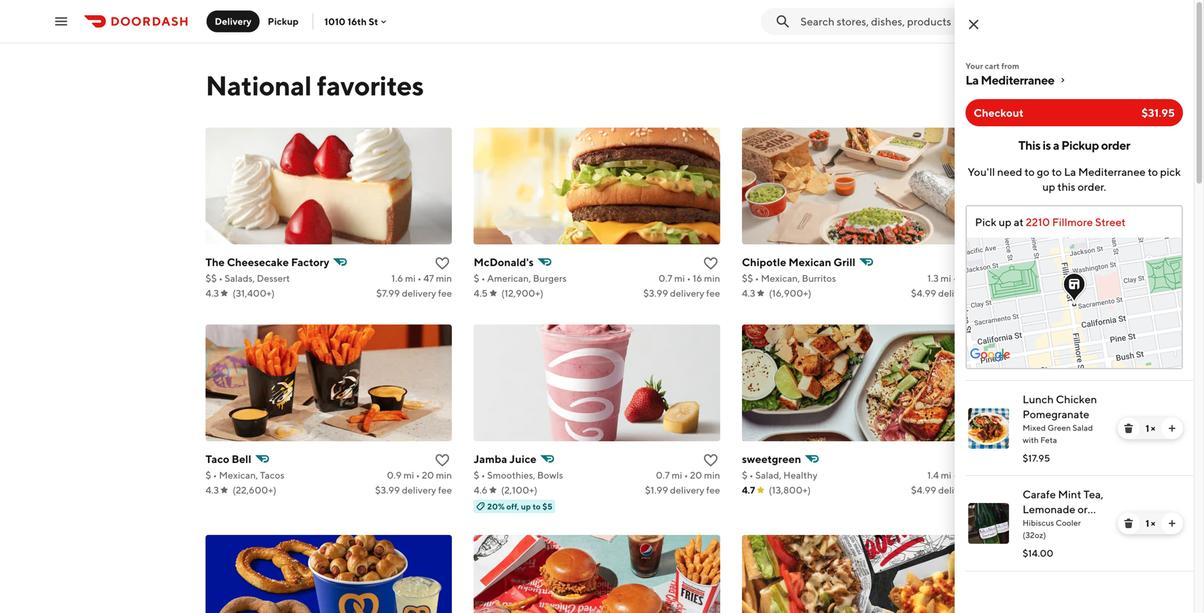 Task type: locate. For each thing, give the bounding box(es) containing it.
mexican, up (16,900+)
[[761, 273, 800, 284]]

up inside you'll need to go to la mediterranee to pick up this order.
[[1043, 180, 1056, 193]]

20 right the 0.9
[[422, 470, 434, 481]]

$4.99 down '1.3'
[[911, 288, 937, 299]]

smoothies,
[[487, 470, 536, 481]]

1 vertical spatial $3.99 delivery fee
[[375, 485, 452, 496]]

list
[[955, 381, 1194, 572]]

$7.99
[[376, 288, 400, 299]]

1 $$ from the left
[[206, 273, 217, 284]]

20
[[422, 470, 434, 481], [690, 470, 702, 481]]

bell
[[232, 453, 251, 466]]

1 vertical spatial mexican,
[[219, 470, 258, 481]]

0 vertical spatial up
[[1043, 180, 1056, 193]]

lemonade
[[1023, 503, 1076, 516]]

47
[[424, 273, 434, 284]]

$3.99 delivery fee down 0.9 mi • 20 min
[[375, 485, 452, 496]]

go
[[1037, 166, 1050, 178]]

fee for jamba juice
[[706, 485, 720, 496]]

0 horizontal spatial mediterranee
[[981, 73, 1055, 87]]

• up 4.7
[[750, 470, 754, 481]]

american,
[[487, 273, 531, 284]]

2 horizontal spatial up
[[1043, 180, 1056, 193]]

$ up 4.5
[[474, 273, 480, 284]]

click to remove this store from your saved list image
[[971, 256, 987, 272]]

carafe mint tea, lemonade or hibiscus cooler
[[1023, 488, 1104, 531]]

pick
[[975, 216, 997, 229]]

$$ for chipotle
[[742, 273, 753, 284]]

1 remove item from cart image from the top
[[1124, 423, 1134, 434]]

this is a pickup order
[[1019, 138, 1131, 153]]

delivery down 0.9 mi • 20 min
[[402, 485, 436, 496]]

min right the 0.9
[[436, 470, 452, 481]]

mediterranee up order.
[[1079, 166, 1146, 178]]

$$ down chipotle
[[742, 273, 753, 284]]

is
[[1043, 138, 1051, 153]]

0 vertical spatial $4.99 delivery fee
[[911, 288, 989, 299]]

a
[[1053, 138, 1060, 153]]

38
[[960, 470, 971, 481]]

hibiscus inside hibiscus cooler (32oz)
[[1023, 519, 1054, 528]]

• left 25
[[953, 273, 957, 284]]

open menu image
[[53, 13, 69, 30]]

0 horizontal spatial $3.99 delivery fee
[[375, 485, 452, 496]]

1 × for lunch chicken pomegranate
[[1146, 423, 1156, 434]]

up right 'off,'
[[521, 502, 531, 512]]

to left pick
[[1148, 166, 1158, 178]]

delivery down 1.3 mi • 25 min
[[939, 288, 973, 299]]

1 vertical spatial $4.99 delivery fee
[[911, 485, 989, 496]]

bowls
[[537, 470, 563, 481]]

1 vertical spatial 1 ×
[[1146, 518, 1156, 530]]

click to add this store to your saved list image up 1.6 mi • 47 min
[[434, 256, 451, 272]]

lunch chicken pomegranate mixed green salad with feta
[[1023, 393, 1097, 445]]

1 horizontal spatial $3.99 delivery fee
[[644, 288, 720, 299]]

1 $4.99 delivery fee from the top
[[911, 288, 989, 299]]

1.6 mi • 47 min
[[392, 273, 452, 284]]

pickup button
[[260, 11, 307, 32]]

list containing lunch chicken pomegranate
[[955, 381, 1194, 572]]

2 $$ from the left
[[742, 273, 753, 284]]

taco
[[206, 453, 229, 466]]

$4.99 delivery fee for chipotle mexican grill
[[911, 288, 989, 299]]

min down the click to remove this store from your saved list "image"
[[973, 273, 989, 284]]

up left at
[[999, 216, 1012, 229]]

2 1 × from the top
[[1146, 518, 1156, 530]]

(32oz)
[[1023, 531, 1046, 540]]

remove item from cart image for lunch chicken pomegranate
[[1124, 423, 1134, 434]]

1 hibiscus from the top
[[1023, 518, 1065, 531]]

0.7 mi • 20 min
[[656, 470, 720, 481]]

remove item from cart image
[[1124, 423, 1134, 434], [1124, 519, 1134, 530]]

mediterranee down from
[[981, 73, 1055, 87]]

mexican, for mexican
[[761, 273, 800, 284]]

1 1 × from the top
[[1146, 423, 1156, 434]]

mexican,
[[761, 273, 800, 284], [219, 470, 258, 481]]

1 × from the top
[[1151, 423, 1156, 434]]

mi right '1.3'
[[941, 273, 952, 284]]

1.3
[[928, 273, 939, 284]]

fee down 0.7 mi • 20 min
[[706, 485, 720, 496]]

$ • american, burgers
[[474, 273, 567, 284]]

$ for taco bell
[[206, 470, 211, 481]]

fee down 0.7 mi • 16 min on the right of page
[[706, 288, 720, 299]]

0 horizontal spatial $$
[[206, 273, 217, 284]]

1 20 from the left
[[422, 470, 434, 481]]

0 horizontal spatial $3.99
[[375, 485, 400, 496]]

la down your
[[966, 73, 979, 87]]

la up this
[[1064, 166, 1076, 178]]

min
[[436, 273, 452, 284], [704, 273, 720, 284], [973, 273, 989, 284], [436, 470, 452, 481], [704, 470, 720, 481], [973, 470, 989, 481]]

(31,400+)
[[233, 288, 275, 299]]

2 $4.99 delivery fee from the top
[[911, 485, 989, 496]]

1 add one to cart image from the top
[[1167, 423, 1178, 434]]

min for mcdonald's
[[704, 273, 720, 284]]

0 vertical spatial 1 ×
[[1146, 423, 1156, 434]]

0 vertical spatial la
[[966, 73, 979, 87]]

click to add this store to your saved list image for jamba juice
[[703, 453, 719, 469]]

4.3
[[206, 288, 219, 299], [742, 288, 756, 299], [206, 485, 219, 496]]

1 vertical spatial remove item from cart image
[[1124, 519, 1134, 530]]

16th
[[348, 16, 367, 27]]

click to add this store to your saved list image for taco bell
[[434, 453, 451, 469]]

0 horizontal spatial pickup
[[268, 16, 299, 27]]

0 vertical spatial remove item from cart image
[[1124, 423, 1134, 434]]

min right 47
[[436, 273, 452, 284]]

0 vertical spatial $4.99
[[911, 288, 937, 299]]

click to add this store to your saved list image
[[434, 256, 451, 272], [434, 453, 451, 469], [703, 453, 719, 469]]

off,
[[507, 502, 519, 512]]

min right 38
[[973, 470, 989, 481]]

or
[[1078, 503, 1088, 516]]

fee down 1.3 mi • 25 min
[[975, 288, 989, 299]]

0 horizontal spatial up
[[521, 502, 531, 512]]

0 horizontal spatial la
[[966, 73, 979, 87]]

min for taco bell
[[436, 470, 452, 481]]

0 vertical spatial mexican,
[[761, 273, 800, 284]]

0 vertical spatial ×
[[1151, 423, 1156, 434]]

1 vertical spatial 0.7
[[656, 470, 670, 481]]

• up 4.6
[[481, 470, 485, 481]]

add one to cart image
[[1167, 423, 1178, 434], [1167, 519, 1178, 530]]

mi right 1.6
[[405, 273, 416, 284]]

1 for carafe mint tea, lemonade or hibiscus cooler
[[1146, 518, 1150, 530]]

remove item from cart image right salad on the right bottom of the page
[[1124, 423, 1134, 434]]

$4.99 delivery fee down 1.3 mi • 25 min
[[911, 288, 989, 299]]

2 $4.99 from the top
[[911, 485, 937, 496]]

min up $1.99 delivery fee
[[704, 470, 720, 481]]

fee down 0.9 mi • 20 min
[[438, 485, 452, 496]]

4.6
[[474, 485, 488, 496]]

• up $1.99 delivery fee
[[684, 470, 688, 481]]

national
[[206, 69, 312, 102]]

pickup
[[268, 16, 299, 27], [1062, 138, 1099, 153]]

1 ×
[[1146, 423, 1156, 434], [1146, 518, 1156, 530]]

delivery down 1.6 mi • 47 min
[[402, 288, 436, 299]]

$3.99 for mcdonald's
[[644, 288, 668, 299]]

delivery for chipotle mexican grill
[[939, 288, 973, 299]]

4.3 down taco
[[206, 485, 219, 496]]

1 vertical spatial mediterranee
[[1079, 166, 1146, 178]]

20 up $1.99 delivery fee
[[690, 470, 702, 481]]

click to add this store to your saved list image up 0.7 mi • 20 min
[[703, 453, 719, 469]]

1 horizontal spatial $$
[[742, 273, 753, 284]]

•
[[219, 273, 223, 284], [418, 273, 422, 284], [481, 273, 485, 284], [687, 273, 691, 284], [755, 273, 759, 284], [953, 273, 957, 284], [213, 470, 217, 481], [416, 470, 420, 481], [481, 470, 485, 481], [684, 470, 688, 481], [750, 470, 754, 481], [954, 470, 958, 481]]

2 20 from the left
[[690, 470, 702, 481]]

up down go
[[1043, 180, 1056, 193]]

1010 16th st
[[325, 16, 378, 27]]

4.3 down the
[[206, 288, 219, 299]]

1 horizontal spatial pickup
[[1062, 138, 1099, 153]]

$3.99 delivery fee for mcdonald's
[[644, 288, 720, 299]]

1 horizontal spatial up
[[999, 216, 1012, 229]]

4.3 for chipotle mexican grill
[[742, 288, 756, 299]]

$$ down the
[[206, 273, 217, 284]]

$ for mcdonald's
[[474, 273, 480, 284]]

close image
[[966, 16, 982, 33]]

add one to cart image for carafe mint tea, lemonade or hibiscus cooler
[[1167, 519, 1178, 530]]

from
[[1002, 61, 1020, 71]]

mi up $1.99 delivery fee
[[672, 470, 682, 481]]

× for lunch chicken pomegranate
[[1151, 423, 1156, 434]]

min for the cheesecake factory
[[436, 273, 452, 284]]

pick
[[1161, 166, 1181, 178]]

0 horizontal spatial mexican,
[[219, 470, 258, 481]]

cart
[[985, 61, 1000, 71]]

remove item from cart image right carafe mint tea, lemonade or hibiscus cooler
[[1124, 519, 1134, 530]]

0 vertical spatial 1
[[1146, 423, 1150, 434]]

delivery down 1.4 mi • 38 min
[[939, 485, 973, 496]]

sweetgreen
[[742, 453, 801, 466]]

1 horizontal spatial la
[[1064, 166, 1076, 178]]

the cheesecake factory
[[206, 256, 329, 269]]

1 vertical spatial ×
[[1151, 518, 1156, 530]]

$
[[474, 273, 480, 284], [206, 470, 211, 481], [474, 470, 480, 481], [742, 470, 748, 481]]

mi right the 0.9
[[404, 470, 414, 481]]

$$ for the
[[206, 273, 217, 284]]

pickup right a
[[1062, 138, 1099, 153]]

$3.99 down 0.7 mi • 16 min on the right of page
[[644, 288, 668, 299]]

carafe mint tea, lemonade or hibiscus cooler image
[[969, 504, 1009, 544]]

2 hibiscus from the top
[[1023, 519, 1054, 528]]

$3.99 delivery fee for taco bell
[[375, 485, 452, 496]]

2 × from the top
[[1151, 518, 1156, 530]]

min for jamba juice
[[704, 470, 720, 481]]

0 vertical spatial pickup
[[268, 16, 299, 27]]

0.7 up $1.99
[[656, 470, 670, 481]]

4.7
[[742, 485, 755, 496]]

min right 16
[[704, 273, 720, 284]]

$$ • mexican, burritos
[[742, 273, 836, 284]]

delivery for jamba juice
[[670, 485, 705, 496]]

to left $5
[[533, 502, 541, 512]]

salads,
[[225, 273, 255, 284]]

mi left 16
[[675, 273, 685, 284]]

2 1 from the top
[[1146, 518, 1150, 530]]

2 add one to cart image from the top
[[1167, 519, 1178, 530]]

hibiscus up (32oz)
[[1023, 519, 1054, 528]]

0 vertical spatial $3.99 delivery fee
[[644, 288, 720, 299]]

1 vertical spatial la
[[1064, 166, 1076, 178]]

1 horizontal spatial $3.99
[[644, 288, 668, 299]]

1 vertical spatial add one to cart image
[[1167, 519, 1178, 530]]

pickup right delivery
[[268, 16, 299, 27]]

this
[[1058, 180, 1076, 193]]

1 vertical spatial $3.99
[[375, 485, 400, 496]]

$4.99 delivery fee for sweetgreen
[[911, 485, 989, 496]]

1
[[1146, 423, 1150, 434], [1146, 518, 1150, 530]]

cooler
[[1067, 518, 1101, 531], [1056, 519, 1081, 528]]

• down taco
[[213, 470, 217, 481]]

click to add this store to your saved list image up 0.9 mi • 20 min
[[434, 453, 451, 469]]

$4.99 delivery fee
[[911, 288, 989, 299], [911, 485, 989, 496]]

carafe
[[1023, 488, 1056, 501]]

delivery for taco bell
[[402, 485, 436, 496]]

1.6
[[392, 273, 403, 284]]

$4.99 for chipotle mexican grill
[[911, 288, 937, 299]]

• down chipotle
[[755, 273, 759, 284]]

mi for taco bell
[[404, 470, 414, 481]]

delivery
[[402, 288, 436, 299], [670, 288, 705, 299], [939, 288, 973, 299], [402, 485, 436, 496], [670, 485, 705, 496], [939, 485, 973, 496]]

1010 16th st button
[[325, 16, 389, 27]]

$1.99
[[645, 485, 668, 496]]

4.3 down chipotle
[[742, 288, 756, 299]]

1 horizontal spatial mexican,
[[761, 273, 800, 284]]

chipotle
[[742, 256, 787, 269]]

delivery down 0.7 mi • 20 min
[[670, 485, 705, 496]]

0.9
[[387, 470, 402, 481]]

$3.99 down the 0.9
[[375, 485, 400, 496]]

lunch chicken pomegranate image
[[969, 409, 1009, 449]]

delivery for mcdonald's
[[670, 288, 705, 299]]

cooler inside hibiscus cooler (32oz)
[[1056, 519, 1081, 528]]

$ up 4.6
[[474, 470, 480, 481]]

$31.95
[[1142, 106, 1175, 119]]

need
[[998, 166, 1023, 178]]

$4.99 down 1.4
[[911, 485, 937, 496]]

hibiscus down lemonade
[[1023, 518, 1065, 531]]

$ down taco
[[206, 470, 211, 481]]

$4.99 delivery fee down 1.4 mi • 38 min
[[911, 485, 989, 496]]

$ for jamba juice
[[474, 470, 480, 481]]

0.7 for jamba juice
[[656, 470, 670, 481]]

delivery down 0.7 mi • 16 min on the right of page
[[670, 288, 705, 299]]

to left go
[[1025, 166, 1035, 178]]

pick up at 2210 fillmore street
[[975, 216, 1126, 229]]

click to add this store to your saved list image
[[703, 256, 719, 272]]

1 horizontal spatial 20
[[690, 470, 702, 481]]

2 remove item from cart image from the top
[[1124, 519, 1134, 530]]

fee for sweetgreen
[[975, 485, 989, 496]]

mi
[[405, 273, 416, 284], [675, 273, 685, 284], [941, 273, 952, 284], [404, 470, 414, 481], [672, 470, 682, 481], [941, 470, 952, 481]]

0 vertical spatial add one to cart image
[[1167, 423, 1178, 434]]

0 horizontal spatial 20
[[422, 470, 434, 481]]

(12,900+)
[[501, 288, 544, 299]]

0.7 for mcdonald's
[[659, 273, 673, 284]]

1 1 from the top
[[1146, 423, 1150, 434]]

1 vertical spatial $4.99
[[911, 485, 937, 496]]

mi right 1.4
[[941, 470, 952, 481]]

1 horizontal spatial mediterranee
[[1079, 166, 1146, 178]]

$ up 4.7
[[742, 470, 748, 481]]

your
[[966, 61, 983, 71]]

1 vertical spatial 1
[[1146, 518, 1150, 530]]

$3.99 delivery fee down 0.7 mi • 16 min on the right of page
[[644, 288, 720, 299]]

lunch
[[1023, 393, 1054, 406]]

×
[[1151, 423, 1156, 434], [1151, 518, 1156, 530]]

remove item from cart image for carafe mint tea, lemonade or hibiscus cooler
[[1124, 519, 1134, 530]]

$$
[[206, 273, 217, 284], [742, 273, 753, 284]]

mexican, down bell
[[219, 470, 258, 481]]

(13,800+)
[[769, 485, 811, 496]]

• left 47
[[418, 273, 422, 284]]

fee down 1.4 mi • 38 min
[[975, 485, 989, 496]]

1 $4.99 from the top
[[911, 288, 937, 299]]

0 vertical spatial 0.7
[[659, 273, 673, 284]]

fee down 1.6 mi • 47 min
[[438, 288, 452, 299]]

0 vertical spatial $3.99
[[644, 288, 668, 299]]

0.7 left 16
[[659, 273, 673, 284]]

to right go
[[1052, 166, 1062, 178]]

to
[[1025, 166, 1035, 178], [1052, 166, 1062, 178], [1148, 166, 1158, 178], [533, 502, 541, 512]]



Task type: describe. For each thing, give the bounding box(es) containing it.
4.3 for taco bell
[[206, 485, 219, 496]]

order.
[[1078, 180, 1107, 193]]

• left 16
[[687, 273, 691, 284]]

pomegranate
[[1023, 408, 1090, 421]]

min for chipotle mexican grill
[[973, 273, 989, 284]]

order
[[1101, 138, 1131, 153]]

× for carafe mint tea, lemonade or hibiscus cooler
[[1151, 518, 1156, 530]]

pickup inside button
[[268, 16, 299, 27]]

burritos
[[802, 273, 836, 284]]

$1.99 delivery fee
[[645, 485, 720, 496]]

checkout
[[974, 106, 1024, 119]]

• right the 0.9
[[416, 470, 420, 481]]

1.4 mi • 38 min
[[928, 470, 989, 481]]

dessert
[[257, 273, 290, 284]]

with
[[1023, 436, 1039, 445]]

mexican, for bell
[[219, 470, 258, 481]]

fillmore
[[1053, 216, 1093, 229]]

mi for sweetgreen
[[941, 470, 952, 481]]

$14.00
[[1023, 548, 1054, 559]]

salad
[[1073, 423, 1093, 433]]

la inside you'll need to go to la mediterranee to pick up this order.
[[1064, 166, 1076, 178]]

this
[[1019, 138, 1041, 153]]

$ • salad, healthy
[[742, 470, 818, 481]]

1 × for carafe mint tea, lemonade or hibiscus cooler
[[1146, 518, 1156, 530]]

healthy
[[784, 470, 818, 481]]

delivery for sweetgreen
[[939, 485, 973, 496]]

mint
[[1058, 488, 1082, 501]]

20% off, up to $5
[[487, 502, 553, 512]]

delivery for the cheesecake factory
[[402, 288, 436, 299]]

(2,100+)
[[501, 485, 538, 496]]

20%
[[487, 502, 505, 512]]

fee for taco bell
[[438, 485, 452, 496]]

(22,600+)
[[233, 485, 276, 496]]

cheesecake
[[227, 256, 289, 269]]

1010
[[325, 16, 346, 27]]

national favorites
[[206, 69, 424, 102]]

street
[[1095, 216, 1126, 229]]

taco bell
[[206, 453, 251, 466]]

$ • smoothies, bowls
[[474, 470, 563, 481]]

you'll
[[968, 166, 995, 178]]

jamba
[[474, 453, 507, 466]]

fee for chipotle mexican grill
[[975, 288, 989, 299]]

powered by google image
[[971, 349, 1011, 362]]

16
[[693, 273, 702, 284]]

salad,
[[756, 470, 782, 481]]

min for sweetgreen
[[973, 470, 989, 481]]

mcdonald's
[[474, 256, 534, 269]]

burgers
[[533, 273, 567, 284]]

20 for taco bell
[[422, 470, 434, 481]]

map region
[[936, 169, 1204, 517]]

chipotle mexican grill
[[742, 256, 856, 269]]

mediterranee inside you'll need to go to la mediterranee to pick up this order.
[[1079, 166, 1146, 178]]

add one to cart image for lunch chicken pomegranate
[[1167, 423, 1178, 434]]

0.9 mi • 20 min
[[387, 470, 452, 481]]

click to add this store to your saved list image for the cheesecake factory
[[434, 256, 451, 272]]

20 for jamba juice
[[690, 470, 702, 481]]

0.7 mi • 16 min
[[659, 273, 720, 284]]

0 vertical spatial mediterranee
[[981, 73, 1055, 87]]

fee for the cheesecake factory
[[438, 288, 452, 299]]

juice
[[510, 453, 537, 466]]

(16,900+)
[[769, 288, 812, 299]]

you'll need to go to la mediterranee to pick up this order.
[[968, 166, 1181, 193]]

st
[[369, 16, 378, 27]]

mixed
[[1023, 423, 1046, 433]]

cooler inside carafe mint tea, lemonade or hibiscus cooler
[[1067, 518, 1101, 531]]

mi for mcdonald's
[[675, 273, 685, 284]]

the
[[206, 256, 225, 269]]

• up 4.5
[[481, 273, 485, 284]]

• down the
[[219, 273, 223, 284]]

1 vertical spatial up
[[999, 216, 1012, 229]]

1.3 mi • 25 min
[[928, 273, 989, 284]]

chicken
[[1056, 393, 1097, 406]]

mi for the cheesecake factory
[[405, 273, 416, 284]]

la mediterranee
[[966, 73, 1055, 87]]

$3.99 for taco bell
[[375, 485, 400, 496]]

$ • mexican, tacos
[[206, 470, 285, 481]]

your cart from
[[966, 61, 1020, 71]]

hibiscus inside carafe mint tea, lemonade or hibiscus cooler
[[1023, 518, 1065, 531]]

$17.95
[[1023, 453, 1050, 464]]

mi for chipotle mexican grill
[[941, 273, 952, 284]]

factory
[[291, 256, 329, 269]]

delivery button
[[207, 11, 260, 32]]

favorites
[[317, 69, 424, 102]]

$4.99 for sweetgreen
[[911, 485, 937, 496]]

mi for jamba juice
[[672, 470, 682, 481]]

fee for mcdonald's
[[706, 288, 720, 299]]

1 vertical spatial pickup
[[1062, 138, 1099, 153]]

2 vertical spatial up
[[521, 502, 531, 512]]

delivery
[[215, 16, 252, 27]]

25
[[959, 273, 971, 284]]

2210 fillmore street link
[[1024, 216, 1126, 229]]

4.5
[[474, 288, 488, 299]]

2210
[[1026, 216, 1050, 229]]

1.4
[[928, 470, 939, 481]]

tacos
[[260, 470, 285, 481]]

la mediterranee link
[[966, 72, 1183, 88]]

tea,
[[1084, 488, 1104, 501]]

$7.99 delivery fee
[[376, 288, 452, 299]]

4.3 for the cheesecake factory
[[206, 288, 219, 299]]

1 for lunch chicken pomegranate
[[1146, 423, 1150, 434]]

feta
[[1041, 436, 1057, 445]]

$ for sweetgreen
[[742, 470, 748, 481]]

• left 38
[[954, 470, 958, 481]]

$5
[[543, 502, 553, 512]]



Task type: vqa. For each thing, say whether or not it's contained in the screenshot.
topmost $4.99 delivery fee
yes



